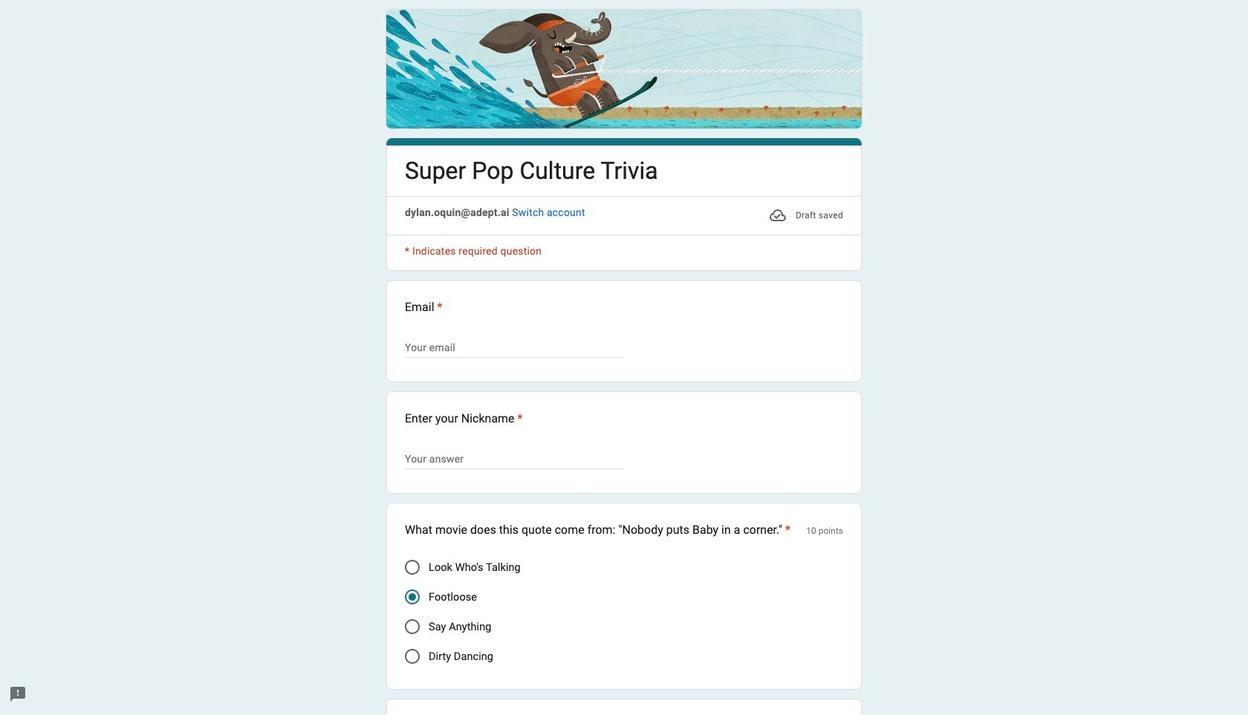 Task type: vqa. For each thing, say whether or not it's contained in the screenshot.
second Today
no



Task type: locate. For each thing, give the bounding box(es) containing it.
Look Who's Talking radio
[[405, 560, 420, 575]]

list item
[[386, 280, 862, 383]]

1 heading from the top
[[405, 155, 658, 187]]

report a problem to google image
[[9, 686, 27, 703]]

0 vertical spatial required question element
[[434, 299, 443, 317]]

required question element
[[434, 299, 443, 317], [514, 410, 523, 428], [782, 522, 791, 539]]

4 heading from the top
[[405, 522, 791, 539]]

2 heading from the top
[[405, 299, 843, 317]]

dirty dancing image
[[405, 649, 420, 664]]

say anything image
[[405, 620, 420, 635]]

3 heading from the top
[[405, 410, 523, 428]]

list
[[386, 280, 862, 715]]

footloose image
[[409, 594, 416, 601]]

Your email email field
[[405, 339, 624, 357]]

1 horizontal spatial required question element
[[514, 410, 523, 428]]

status
[[769, 205, 843, 226]]

heading
[[405, 155, 658, 187], [405, 299, 843, 317], [405, 410, 523, 428], [405, 522, 791, 539]]

2 vertical spatial required question element
[[782, 522, 791, 539]]

1 vertical spatial required question element
[[514, 410, 523, 428]]

total points possible for this question. note
[[806, 522, 843, 541]]

2 horizontal spatial required question element
[[782, 522, 791, 539]]

None text field
[[405, 450, 624, 468]]



Task type: describe. For each thing, give the bounding box(es) containing it.
Say Anything radio
[[405, 620, 420, 635]]

0 horizontal spatial required question element
[[434, 299, 443, 317]]

Footloose radio
[[405, 590, 420, 605]]

look who's talking image
[[405, 560, 420, 575]]

Dirty Dancing radio
[[405, 649, 420, 664]]



